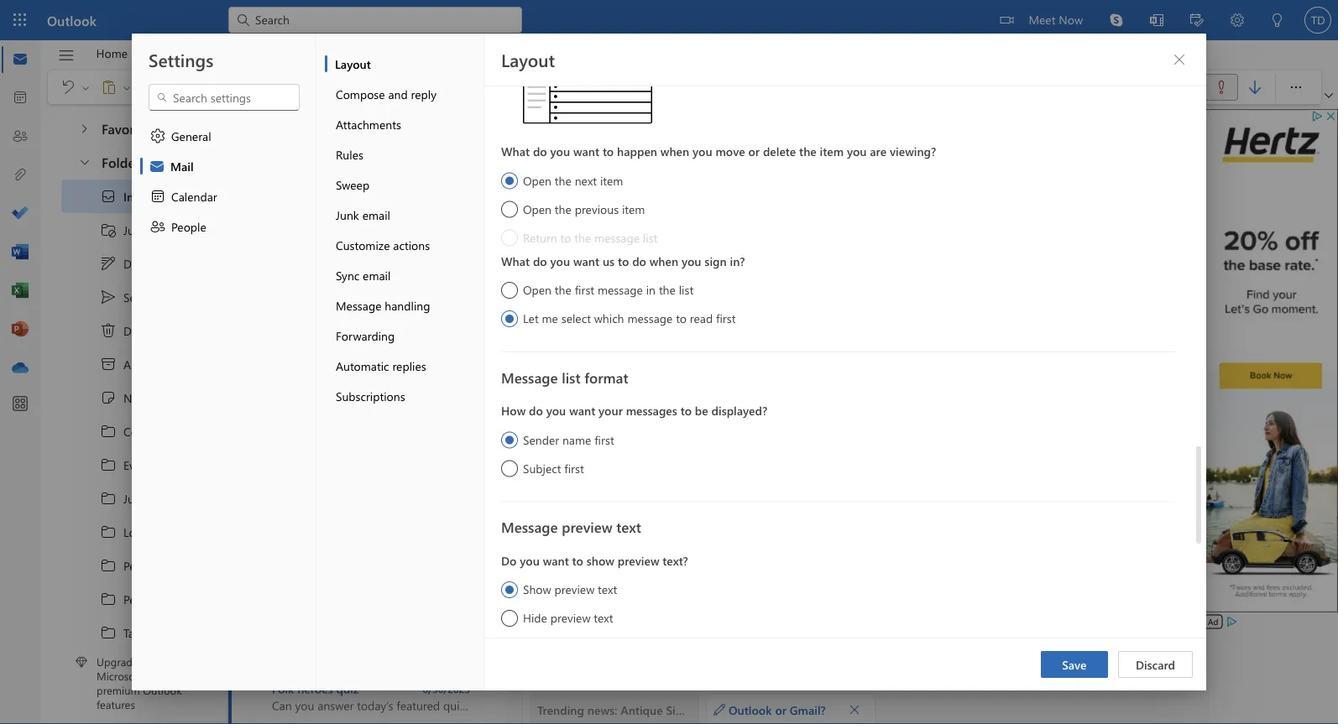 Task type: describe. For each thing, give the bounding box(es) containing it.
1  tree item from the top
[[61, 415, 196, 448]]

preview left text?
[[618, 553, 659, 568]]

terms
[[355, 378, 385, 394]]

message list format
[[501, 368, 628, 387]]

meet now
[[1029, 11, 1083, 27]]

include group
[[1074, 71, 1197, 104]]

do inside hey mike, which do you prefer to email with? outlook or gmail? i personally prefer gmail as it is connected to chrome so it makes for using it way easier. excited to hear back from you! sincerely, test
[[580, 272, 594, 289]]

clearance
[[304, 174, 356, 190]]

you inside how do you want your messages to be displayed? option group
[[546, 403, 566, 418]]

or inside option group
[[748, 144, 760, 159]]

sign
[[705, 253, 727, 269]]

 tree item
[[61, 348, 196, 381]]

email for sync email
[[363, 267, 391, 283]]

use
[[403, 378, 421, 394]]

china…
[[538, 613, 576, 629]]

sender
[[523, 432, 559, 447]]

are
[[870, 144, 887, 159]]

item for open the previous item
[[622, 201, 645, 217]]

365
[[145, 669, 163, 684]]

email for junk email
[[362, 207, 390, 222]]

you left sign
[[682, 253, 701, 269]]

microsoft down temu
[[272, 225, 321, 241]]

left-rail-appbar navigation
[[3, 40, 37, 388]]

microsoft up legendary
[[272, 293, 321, 309]]

4  tree item from the top
[[61, 515, 196, 549]]

view button
[[141, 40, 191, 66]]

subscriptions
[[336, 388, 405, 404]]

show
[[587, 553, 614, 568]]

message for in
[[598, 282, 643, 298]]

what do you want us to do when you sign in? option group
[[501, 249, 1174, 330]]

the right & at the top of page
[[574, 230, 591, 245]]

microsoft bing for folk
[[272, 664, 350, 680]]


[[567, 79, 583, 96]]

open for open the previous item
[[523, 201, 552, 217]]

bing up legendary monsters quiz
[[324, 293, 348, 309]]

archive
[[123, 357, 162, 372]]

to right return
[[560, 230, 571, 245]]

subject first
[[523, 460, 584, 476]]

save
[[1062, 657, 1087, 672]]

subject
[[523, 460, 561, 476]]

list inside what do you want us to do when you sign in? option group
[[679, 282, 694, 298]]


[[384, 79, 400, 96]]

outlook inside banner
[[47, 11, 96, 29]]

first down mike,
[[575, 282, 594, 298]]

open the previous item
[[523, 201, 645, 217]]

microsoft up folk in the left bottom of the page
[[272, 664, 323, 680]]

to left hear
[[585, 305, 596, 322]]

insanely
[[430, 174, 474, 190]]

want for us
[[573, 253, 599, 269]]

you left move
[[693, 144, 712, 159]]

 inside layout tab panel
[[1173, 53, 1186, 66]]

application containing settings
[[0, 0, 1338, 724]]

to inside microsoft updates to our terms of use
[[319, 378, 330, 394]]

to inside do you want to show preview text? option group
[[572, 553, 583, 568]]

as
[[993, 272, 1007, 289]]

the left 'next'
[[555, 173, 572, 188]]

5  tree item from the top
[[61, 549, 196, 583]]

 button
[[808, 74, 842, 101]]

&
[[557, 242, 566, 258]]

you up to
[[550, 144, 570, 159]]

1 vertical spatial  button
[[843, 698, 866, 721]]

increase indent image
[[701, 79, 735, 96]]

clipboard group
[[51, 71, 167, 104]]

in?
[[730, 253, 745, 269]]

powerpoint image
[[12, 322, 29, 338]]

personal
[[123, 558, 167, 574]]

gmail
[[955, 272, 990, 289]]

chrome
[[1112, 272, 1156, 289]]

to left read
[[676, 311, 687, 326]]

disqualify
[[480, 446, 532, 462]]

trending for microsoft bing trending news: should supreme court disqualify trump from… and more
[[272, 446, 319, 462]]

discard
[[1136, 657, 1175, 672]]


[[149, 188, 166, 205]]


[[100, 255, 117, 272]]

junk inside  junk email
[[123, 222, 147, 238]]

save button
[[1041, 651, 1108, 678]]

email inside hey mike, which do you prefer to email with? outlook or gmail? i personally prefer gmail as it is connected to chrome so it makes for using it way easier. excited to hear back from you! sincerely, test
[[672, 272, 705, 289]]

compose and reply button
[[325, 79, 484, 109]]

want up show preview text
[[543, 553, 569, 568]]

forwarding
[[336, 328, 395, 343]]

temu clearance only today - insanely low prices
[[272, 174, 533, 190]]

with?
[[707, 272, 738, 289]]

in
[[646, 282, 656, 298]]

more for microsoft bing trending news: should supreme court disqualify trump from… and more
[[634, 446, 662, 462]]

general
[[171, 128, 211, 144]]

more apps image
[[12, 396, 29, 413]]


[[149, 218, 166, 235]]

word image
[[12, 244, 29, 261]]

 for basic text group
[[270, 82, 280, 92]]

excel image
[[12, 283, 29, 300]]

items for 
[[150, 289, 178, 305]]

1 vertical spatial gmail?
[[790, 702, 826, 718]]

 inside reading pane main content
[[849, 704, 860, 716]]

compose
[[336, 86, 385, 102]]

june
[[123, 491, 147, 506]]

1 tree from the top
[[61, 106, 196, 146]]

about
[[503, 613, 535, 629]]

complain
[[450, 613, 500, 629]]

quiz for legendary monsters quiz
[[381, 310, 403, 326]]

message for message preview text
[[501, 518, 558, 537]]

sincerely,
[[540, 322, 596, 338]]

you left are
[[847, 144, 867, 159]]

home
[[96, 45, 128, 61]]

 tree item
[[61, 381, 196, 415]]

preview for show preview text
[[554, 582, 595, 597]]

 personal
[[100, 557, 167, 574]]

subscript image
[[959, 79, 992, 96]]

open the first message in the list
[[523, 282, 694, 298]]

layout heading
[[501, 48, 555, 71]]

first right the name on the bottom left of page
[[594, 432, 614, 447]]

legendary
[[272, 310, 327, 326]]

values
[[521, 242, 554, 258]]

0 vertical spatial item
[[820, 144, 844, 159]]

viewing?
[[890, 144, 936, 159]]

let
[[523, 311, 539, 326]]

customize
[[336, 237, 390, 253]]

happen
[[617, 144, 657, 159]]

junk email
[[336, 207, 390, 222]]

 tree item
[[61, 247, 196, 280]]

0 vertical spatial when
[[661, 144, 689, 159]]

bing inside microsoft bing trending news: should supreme court disqualify trump from… and more
[[326, 429, 350, 445]]

junk email button
[[325, 200, 484, 230]]

supreme
[[396, 446, 443, 462]]

Select a conversation checkbox
[[232, 657, 272, 693]]

or inside hey mike, which do you prefer to email with? outlook or gmail? i personally prefer gmail as it is connected to chrome so it makes for using it way easier. excited to hear back from you! sincerely, test
[[790, 272, 802, 289]]


[[100, 289, 117, 306]]

 for  target
[[100, 625, 117, 641]]

show
[[523, 582, 551, 597]]

looney
[[123, 524, 161, 540]]

1 horizontal spatial it
[[660, 289, 668, 305]]

layout button
[[325, 49, 484, 79]]

news: for microsoft bing trending news: putin powerless to complain about china… and more
[[320, 613, 349, 629]]

sweep button
[[325, 170, 484, 200]]

people image
[[12, 128, 29, 145]]

1 prefer from the left
[[621, 272, 655, 289]]

document containing settings
[[0, 0, 1338, 724]]

next
[[575, 173, 597, 188]]

to right us
[[618, 253, 629, 269]]

and inside 'microsoft bing trending news: putin powerless to complain about china… and more'
[[579, 613, 599, 629]]

antique
[[352, 242, 393, 258]]

you inside hey mike, which do you prefer to email with? outlook or gmail? i personally prefer gmail as it is connected to chrome so it makes for using it way easier. excited to hear back from you! sincerely, test
[[597, 272, 618, 289]]

let me select which message to read first
[[523, 311, 736, 326]]

delete
[[763, 144, 796, 159]]

microsoft bing trending news: putin powerless to complain about china… and more
[[272, 596, 629, 629]]

folders tree item
[[61, 146, 196, 180]]

more for microsoft bing trending news: putin powerless to complain about china… and more
[[602, 613, 629, 629]]

ad
[[1208, 616, 1218, 627]]

low
[[477, 174, 498, 190]]

settings
[[149, 48, 213, 71]]

7  tree item from the top
[[61, 616, 196, 650]]

outlook banner
[[0, 0, 1338, 40]]

personally
[[855, 272, 916, 289]]

open the next item
[[523, 173, 623, 188]]

upgrade to microsoft 365 with premium outlook features
[[97, 655, 186, 712]]

message list list box
[[228, 149, 662, 724]]

to inside how do you want your messages to be displayed? option group
[[680, 403, 692, 418]]

bing inside 'microsoft bing trending news: putin powerless to complain about china… and more'
[[324, 596, 348, 612]]

want for your
[[569, 403, 595, 418]]

news: for microsoft bing trending news: should supreme court disqualify trump from… and more
[[322, 446, 352, 462]]

home button
[[84, 40, 140, 66]]

text for message preview text
[[616, 518, 641, 537]]

putin
[[352, 613, 379, 629]]

to do image
[[12, 206, 29, 222]]

 inbox
[[100, 188, 153, 205]]

layout inside layout button
[[335, 56, 371, 71]]

 for the folders tree item
[[78, 155, 91, 168]]

i
[[849, 272, 853, 289]]

heroes
[[297, 681, 333, 697]]

help
[[205, 45, 229, 61]]

outlook right 
[[729, 702, 772, 718]]

onedrive image
[[12, 360, 29, 377]]


[[1000, 13, 1014, 27]]

filter button
[[440, 118, 509, 144]]

settings tab list
[[132, 34, 316, 691]]

what do you want us to do when you sign in?
[[501, 253, 745, 269]]

reply
[[411, 86, 436, 102]]



Task type: locate. For each thing, give the bounding box(es) containing it.
want up 'next'
[[573, 144, 599, 159]]

tags group
[[1205, 71, 1272, 104]]

and inside button
[[388, 86, 408, 102]]

items for 
[[167, 323, 195, 339]]

tree containing 
[[61, 180, 196, 717]]

do down return
[[533, 253, 547, 269]]

bing up folk heroes quiz
[[326, 664, 350, 680]]

 for  events
[[100, 457, 117, 473]]

microsoft inside microsoft bing trending news: should supreme court disqualify trump from… and more
[[272, 429, 323, 445]]

item right 'next'
[[600, 173, 623, 188]]

features
[[97, 697, 135, 712]]

and right china…
[[579, 613, 599, 629]]

bing down facts
[[324, 596, 348, 612]]

news: inside 'microsoft bing trending news: putin powerless to complain about china… and more'
[[320, 613, 349, 629]]

2 horizontal spatial or
[[790, 272, 802, 289]]

1 vertical spatial when
[[650, 253, 678, 269]]

 up  pets
[[100, 557, 117, 574]]

 left pets
[[100, 591, 117, 608]]

sent
[[123, 289, 146, 305]]

first down the easier.
[[716, 311, 736, 326]]

0 vertical spatial news:
[[320, 242, 349, 258]]

1 vertical spatial  button
[[70, 146, 98, 177]]

text up do you want to show preview text? at the bottom of the page
[[616, 518, 641, 537]]

open up return
[[523, 201, 552, 217]]

1 vertical spatial message
[[501, 368, 558, 387]]

to left happen
[[603, 144, 614, 159]]

calendar image
[[12, 90, 29, 107]]

6  from the top
[[100, 591, 117, 608]]

2 horizontal spatial it
[[1009, 272, 1017, 289]]

microsoft updates to our terms of use
[[272, 361, 421, 394]]

do you want to show preview text? option group
[[501, 549, 1174, 630]]

return
[[523, 230, 557, 245]]

your
[[599, 403, 623, 418]]

what do you want to happen when you move or delete the item you are viewing?
[[501, 144, 936, 159]]

items inside  sent items
[[150, 289, 178, 305]]

bing down junk email
[[324, 225, 348, 241]]

2  from the top
[[100, 457, 117, 473]]

quiz up forwarding
[[381, 310, 403, 326]]

2 trending from the top
[[272, 446, 319, 462]]

for
[[608, 289, 623, 305]]

preview for hide preview text
[[550, 610, 591, 626]]

text down show preview text
[[594, 610, 613, 626]]

want
[[573, 144, 599, 159], [573, 253, 599, 269], [569, 403, 595, 418], [543, 553, 569, 568]]

microsoft inside microsoft bing nfl fun facts quiz
[[272, 497, 321, 513]]

quiz right heroes
[[336, 681, 359, 697]]

0 vertical spatial what
[[501, 144, 530, 159]]

news: left should
[[322, 446, 352, 462]]

1 horizontal spatial list
[[643, 230, 658, 245]]

do right how
[[529, 403, 543, 418]]

more inside microsoft bing trending news: should supreme court disqualify trump from… and more
[[634, 446, 662, 462]]


[[1247, 79, 1263, 96]]

more
[[632, 242, 659, 258], [634, 446, 662, 462], [602, 613, 629, 629]]

message up do
[[501, 518, 558, 537]]

message inside button
[[336, 298, 381, 313]]

0 vertical spatial gmail?
[[805, 272, 846, 289]]

2 vertical spatial list
[[562, 368, 581, 387]]

 for  looney
[[100, 524, 117, 541]]

what…
[[569, 242, 606, 258]]

draw
[[469, 45, 496, 61]]

what for what do you want to happen when you move or delete the item you are viewing?
[[501, 144, 530, 159]]

items right deleted
[[167, 323, 195, 339]]

2023
[[150, 491, 176, 506]]

0 horizontal spatial  button
[[70, 146, 98, 177]]

0 horizontal spatial layout
[[335, 56, 371, 71]]

prefer left gmail
[[918, 272, 953, 289]]

0 vertical spatial quiz
[[381, 310, 403, 326]]

 button
[[1205, 74, 1238, 101]]

email down antique
[[363, 267, 391, 283]]

to left be
[[680, 403, 692, 418]]

or right 
[[775, 702, 786, 718]]

1 vertical spatial text
[[598, 582, 617, 597]]

2 vertical spatial text
[[594, 610, 613, 626]]

 tree item
[[61, 280, 196, 314]]

6  tree item from the top
[[61, 583, 196, 616]]

mike@example.com
[[605, 170, 710, 186]]

 left june
[[100, 490, 117, 507]]

0 vertical spatial or
[[748, 144, 760, 159]]

select
[[561, 311, 591, 326]]

1 what from the top
[[501, 144, 530, 159]]

to
[[603, 144, 614, 159], [560, 230, 571, 245], [618, 253, 629, 269], [658, 272, 669, 289], [1097, 272, 1109, 289], [585, 305, 596, 322], [676, 311, 687, 326], [319, 378, 330, 394], [680, 403, 692, 418], [572, 553, 583, 568], [436, 613, 447, 629], [141, 655, 151, 669]]

2  tree item from the top
[[61, 448, 196, 482]]

message inside "what do you want to happen when you move or delete the item you are viewing?" option group
[[594, 230, 640, 245]]

messages
[[626, 403, 677, 418]]

people
[[171, 219, 206, 234]]

 tree item up the  personal
[[61, 515, 196, 549]]

quiz for folk heroes quiz
[[336, 681, 359, 697]]

4  from the top
[[100, 524, 117, 541]]

1 vertical spatial what
[[501, 253, 530, 269]]

 tree item
[[61, 415, 196, 448], [61, 448, 196, 482], [61, 482, 196, 515], [61, 515, 196, 549], [61, 549, 196, 583], [61, 583, 196, 616], [61, 616, 196, 650]]

now
[[1059, 11, 1083, 27]]

you up "which"
[[550, 253, 570, 269]]

2 vertical spatial open
[[523, 282, 552, 298]]

0 vertical spatial message
[[594, 230, 640, 245]]

and right what…
[[609, 242, 628, 258]]

2 vertical spatial or
[[775, 702, 786, 718]]

3 microsoft bing from the top
[[272, 664, 350, 680]]

subscriptions button
[[325, 381, 484, 411]]

customize actions button
[[325, 230, 484, 260]]

 for  personal
[[100, 557, 117, 574]]


[[58, 47, 75, 64]]

excited
[[540, 305, 582, 322]]

 left events
[[100, 457, 117, 473]]

list up from
[[679, 282, 694, 298]]

 button
[[409, 74, 442, 101]]

list inside "what do you want to happen when you move or delete the item you are viewing?" option group
[[643, 230, 658, 245]]

bing up facts
[[324, 497, 348, 513]]

trending up legendary
[[272, 242, 317, 258]]

message for message list format
[[501, 368, 558, 387]]

 tree item up  target
[[61, 583, 196, 616]]

junk left ''
[[123, 222, 147, 238]]

 for  pets
[[100, 591, 117, 608]]

to right "upgrade"
[[141, 655, 151, 669]]

open left to
[[523, 173, 552, 188]]

0 vertical spatial message
[[336, 298, 381, 313]]

0 horizontal spatial prefer
[[621, 272, 655, 289]]

1 vertical spatial open
[[523, 201, 552, 217]]

1 horizontal spatial  button
[[269, 76, 282, 99]]

events
[[123, 457, 157, 473]]

7  from the top
[[100, 625, 117, 641]]

2 vertical spatial message
[[627, 311, 673, 326]]

item up to text field
[[820, 144, 844, 159]]

2 tree from the top
[[61, 180, 196, 717]]

 button for basic text group
[[269, 76, 282, 99]]

items right sent
[[150, 289, 178, 305]]

1 vertical spatial tree
[[61, 180, 196, 717]]

2 what from the top
[[501, 253, 530, 269]]

preview up 'hide preview text' at left bottom
[[554, 582, 595, 597]]

1 vertical spatial news:
[[322, 446, 352, 462]]

item for open the next item
[[600, 173, 623, 188]]

1 vertical spatial 
[[849, 704, 860, 716]]

open for open the next item
[[523, 173, 552, 188]]

0 vertical spatial list
[[643, 230, 658, 245]]

superscript image
[[992, 79, 1026, 96]]

or left i
[[790, 272, 802, 289]]

meet
[[1029, 11, 1055, 27]]

0 horizontal spatial junk
[[123, 222, 147, 238]]

more inside 'microsoft bing trending news: putin powerless to complain about china… and more'
[[602, 613, 629, 629]]

 inside basic text group
[[270, 82, 280, 92]]


[[350, 79, 367, 96]]

2 vertical spatial trending
[[272, 613, 317, 629]]

do for your
[[529, 403, 543, 418]]

document
[[0, 0, 1338, 724]]

1 horizontal spatial  button
[[1166, 46, 1193, 73]]

1 vertical spatial 
[[78, 155, 91, 168]]

options button
[[510, 40, 576, 66]]

bing inside microsoft bing nfl fun facts quiz
[[324, 497, 348, 513]]

 button
[[50, 41, 83, 70]]

message
[[336, 298, 381, 313], [501, 368, 558, 387], [501, 518, 558, 537]]

so
[[540, 289, 554, 305]]

1 horizontal spatial junk
[[336, 207, 359, 222]]

1 open from the top
[[523, 173, 552, 188]]

should
[[355, 446, 393, 462]]

1 vertical spatial trending
[[272, 446, 319, 462]]

 deleted items
[[100, 322, 195, 339]]

when
[[661, 144, 689, 159], [650, 253, 678, 269]]

what for what do you want us to do when you sign in?
[[501, 253, 530, 269]]

text for show preview text
[[598, 582, 617, 597]]

0 vertical spatial text
[[616, 518, 641, 537]]

2 vertical spatial quiz
[[336, 681, 359, 697]]

prefer
[[621, 272, 655, 289], [918, 272, 953, 289]]

more down messages
[[634, 446, 662, 462]]

layout up  button
[[335, 56, 371, 71]]

or right move
[[748, 144, 760, 159]]

5  from the top
[[100, 557, 117, 574]]

how do you want your messages to be displayed? option group
[[501, 399, 1174, 480]]

message down the test
[[501, 368, 558, 387]]

mike,
[[565, 256, 596, 272]]

0 vertical spatial open
[[523, 173, 552, 188]]


[[149, 128, 166, 144]]

to left our
[[319, 378, 330, 394]]

0 vertical spatial tree
[[61, 106, 196, 146]]

 drafts
[[100, 255, 155, 272]]

Message body, press Alt+F10 to exit text field
[[540, 256, 1173, 489]]

message preview text
[[501, 518, 641, 537]]

folk heroes quiz
[[272, 681, 359, 697]]

To text field
[[599, 169, 1121, 192]]

1 vertical spatial item
[[600, 173, 623, 188]]

1 microsoft bing from the top
[[272, 225, 348, 241]]

hear
[[599, 305, 625, 322]]

microsoft up the updates
[[272, 361, 323, 377]]

1 horizontal spatial prefer
[[918, 272, 953, 289]]

automatic replies button
[[325, 351, 484, 381]]

microsoft up fun
[[272, 497, 321, 513]]

reading pane main content
[[523, 105, 1200, 724]]

 pets
[[100, 591, 145, 608]]

2 open from the top
[[523, 201, 552, 217]]

tab list containing home
[[83, 40, 577, 66]]

numbering image
[[634, 79, 667, 96]]

basic text group
[[175, 71, 1026, 104]]

1 vertical spatial message
[[598, 282, 643, 298]]

dialog
[[0, 0, 1338, 724]]

2 vertical spatial news:
[[320, 613, 349, 629]]

you up sender name first
[[546, 403, 566, 418]]

news: inside microsoft bing trending news: should supreme court disqualify trump from… and more
[[322, 446, 352, 462]]

1 vertical spatial more
[[634, 446, 662, 462]]

how
[[501, 403, 526, 418]]

3 trending from the top
[[272, 613, 317, 629]]

machine
[[473, 242, 517, 258]]

email inside button
[[363, 267, 391, 283]]

microsoft bing nfl fun facts quiz
[[272, 497, 364, 530]]

and right from…
[[611, 446, 631, 462]]

 button
[[375, 74, 409, 101]]

trending for microsoft bing trending news: putin powerless to complain about china… and more
[[272, 613, 317, 629]]

the down to button
[[555, 201, 572, 217]]

layout right draw
[[501, 48, 555, 71]]

to button
[[539, 166, 591, 193]]

email up customize actions
[[362, 207, 390, 222]]

0 horizontal spatial 
[[78, 155, 91, 168]]

 junk email
[[100, 222, 178, 238]]

to
[[559, 172, 571, 187]]

2 prefer from the left
[[918, 272, 953, 289]]

1 vertical spatial quiz
[[343, 514, 364, 530]]

0 vertical spatial  button
[[1166, 46, 1193, 73]]

 tree item down  looney at the bottom
[[61, 549, 196, 583]]

message for list
[[594, 230, 640, 245]]

2 vertical spatial item
[[622, 201, 645, 217]]

1 vertical spatial list
[[679, 282, 694, 298]]

to left chrome
[[1097, 272, 1109, 289]]

0 vertical spatial microsoft bing
[[272, 225, 348, 241]]

message up hear
[[598, 282, 643, 298]]

sweep
[[336, 177, 370, 192]]

1 horizontal spatial layout
[[501, 48, 555, 71]]

 button inside the folders tree item
[[70, 146, 98, 177]]

do for to
[[533, 144, 547, 159]]

Add a subject text field
[[530, 208, 1044, 235]]

 button for the folders tree item
[[70, 146, 98, 177]]

when up in
[[650, 253, 678, 269]]

 for  june 2023
[[100, 490, 117, 507]]

the right in
[[659, 282, 676, 298]]

test
[[540, 340, 564, 356]]

email left with? on the right top
[[672, 272, 705, 289]]

you inside do you want to show preview text? option group
[[520, 553, 540, 568]]

0 vertical spatial  button
[[269, 76, 282, 99]]

0 horizontal spatial or
[[748, 144, 760, 159]]

want left us
[[573, 253, 599, 269]]

0 horizontal spatial  button
[[843, 698, 866, 721]]

open for open the first message in the list
[[523, 282, 552, 298]]

3 open from the top
[[523, 282, 552, 298]]

to right in
[[658, 272, 669, 289]]

want left your
[[569, 403, 595, 418]]

trending inside microsoft bing trending news: should supreme court disqualify trump from… and more
[[272, 446, 319, 462]]

2 microsoft bing from the top
[[272, 293, 348, 309]]

Search settings search field
[[168, 89, 282, 106]]

 button
[[342, 74, 375, 101]]

quiz right facts
[[343, 514, 364, 530]]

to inside 'microsoft bing trending news: putin powerless to complain about china… and more'
[[436, 613, 447, 629]]

0 vertical spatial 
[[270, 82, 280, 92]]

decrease indent image
[[667, 79, 701, 96]]

open inside what do you want us to do when you sign in? option group
[[523, 282, 552, 298]]

outlook down in?
[[741, 272, 788, 289]]

3  tree item from the top
[[61, 482, 196, 515]]

0 vertical spatial trending
[[272, 242, 317, 258]]

folders
[[102, 153, 146, 171]]

first down the name on the bottom left of page
[[564, 460, 584, 476]]

text down show
[[598, 582, 617, 597]]

nfl
[[272, 514, 292, 530]]

bullets image
[[600, 79, 634, 96]]

news: up sync
[[320, 242, 349, 258]]

do inside "what do you want to happen when you move or delete the item you are viewing?" option group
[[533, 144, 547, 159]]

email
[[362, 207, 390, 222], [363, 267, 391, 283], [672, 272, 705, 289]]

quiz inside microsoft bing nfl fun facts quiz
[[343, 514, 364, 530]]

message
[[594, 230, 640, 245], [598, 282, 643, 298], [627, 311, 673, 326]]

items inside  deleted items
[[167, 323, 195, 339]]

3  from the top
[[100, 490, 117, 507]]

microsoft bing for legendary
[[272, 293, 348, 309]]

handling
[[385, 298, 430, 313]]

microsoft inside the upgrade to microsoft 365 with premium outlook features
[[97, 669, 142, 684]]

 for 
[[100, 423, 117, 440]]

preview for message preview text
[[562, 518, 612, 537]]

do up to button
[[533, 144, 547, 159]]

outlook inside hey mike, which do you prefer to email with? outlook or gmail? i personally prefer gmail as it is connected to chrome so it makes for using it way easier. excited to hear back from you! sincerely, test
[[741, 272, 788, 289]]

it right so
[[556, 289, 564, 305]]

and inside microsoft bing trending news: should supreme court disqualify trump from… and more
[[611, 446, 631, 462]]

do
[[501, 553, 517, 568]]

tab list
[[83, 40, 577, 66]]

microsoft bing for trending
[[272, 225, 348, 241]]

today
[[387, 174, 419, 190]]

1 vertical spatial or
[[790, 272, 802, 289]]

when up mike@example.com button
[[661, 144, 689, 159]]

1  from the top
[[100, 423, 117, 440]]

tree
[[61, 106, 196, 146], [61, 180, 196, 717]]

0 vertical spatial items
[[150, 289, 178, 305]]

1 trending from the top
[[272, 242, 317, 258]]

gmail? inside hey mike, which do you prefer to email with? outlook or gmail? i personally prefer gmail as it is connected to chrome so it makes for using it way easier. excited to hear back from you! sincerely, test
[[805, 272, 846, 289]]

settings heading
[[149, 48, 213, 71]]

microsoft inside 'microsoft bing trending news: putin powerless to complain about china… and more'
[[272, 596, 321, 612]]

microsoft inside microsoft updates to our terms of use
[[272, 361, 323, 377]]

bing down our
[[326, 429, 350, 445]]

name
[[562, 432, 591, 447]]

what do you want to happen when you move or delete the item you are viewing? option group
[[501, 139, 1174, 249]]

text for hide preview text
[[594, 610, 613, 626]]


[[100, 356, 117, 373]]

2 vertical spatial microsoft bing
[[272, 664, 350, 680]]

to inside the upgrade to microsoft 365 with premium outlook features
[[141, 655, 151, 669]]

0 horizontal spatial list
[[562, 368, 581, 387]]

set your advertising preferences image
[[1225, 615, 1238, 629]]

email inside button
[[362, 207, 390, 222]]

more right us
[[632, 242, 659, 258]]

what up prices
[[501, 144, 530, 159]]

0 horizontal spatial it
[[556, 289, 564, 305]]

our
[[334, 378, 352, 394]]

0 horizontal spatial 
[[849, 704, 860, 716]]

 tree item
[[61, 314, 196, 348]]

 button inside layout tab panel
[[1166, 46, 1193, 73]]

80
[[167, 189, 180, 204]]

0 vertical spatial more
[[632, 242, 659, 258]]

 tree item up "upgrade"
[[61, 616, 196, 650]]

junk inside button
[[336, 207, 359, 222]]

the right so
[[555, 282, 572, 298]]

layout inside layout tab panel
[[501, 48, 555, 71]]

do for us
[[533, 253, 547, 269]]

folk
[[272, 681, 294, 697]]

it left is
[[1009, 272, 1017, 289]]

prefer down what do you want us to do when you sign in?
[[621, 272, 655, 289]]

show preview text
[[523, 582, 617, 597]]

 tree item down  events
[[61, 482, 196, 515]]

us
[[603, 253, 615, 269]]

pets
[[123, 592, 145, 607]]

the right delete
[[799, 144, 817, 159]]

facts
[[315, 514, 340, 530]]

1 horizontal spatial 
[[1173, 53, 1186, 66]]

2 horizontal spatial list
[[679, 282, 694, 298]]

 tree item
[[61, 180, 196, 213]]

outlook inside the upgrade to microsoft 365 with premium outlook features
[[143, 683, 182, 698]]

to left complain
[[436, 613, 447, 629]]

is
[[1020, 272, 1029, 289]]

message for message handling
[[336, 298, 381, 313]]

dialog containing settings
[[0, 0, 1338, 724]]

sewing
[[433, 242, 470, 258]]

want for to
[[573, 144, 599, 159]]

message down sync email
[[336, 298, 381, 313]]

message handling
[[336, 298, 430, 313]]

microsoft up features
[[97, 669, 142, 684]]

message list section
[[228, 107, 662, 724]]

layout tab panel
[[484, 0, 1206, 691]]

 tree item
[[61, 213, 196, 247]]

premium features image
[[76, 657, 87, 669]]

trending inside 'microsoft bing trending news: putin powerless to complain about china… and more'
[[272, 613, 317, 629]]

hey
[[540, 256, 562, 272]]

junk down sweep
[[336, 207, 359, 222]]

news:
[[320, 242, 349, 258], [322, 446, 352, 462], [320, 613, 349, 629]]

2 vertical spatial message
[[501, 518, 558, 537]]

1 vertical spatial items
[[167, 323, 195, 339]]

mail image
[[12, 51, 29, 68]]

application
[[0, 0, 1338, 724]]

 inside the folders tree item
[[78, 155, 91, 168]]

inbox
[[123, 189, 153, 204]]

makes
[[567, 289, 605, 305]]

trending up microsoft bing nfl fun facts quiz
[[272, 446, 319, 462]]

2 vertical spatial more
[[602, 613, 629, 629]]

do right us
[[632, 253, 646, 269]]

0 vertical spatial 
[[1173, 53, 1186, 66]]

microsoft bing up heroes
[[272, 664, 350, 680]]

junk
[[336, 207, 359, 222], [123, 222, 147, 238]]

sync email
[[336, 267, 391, 283]]

me
[[542, 311, 558, 326]]

upgrade
[[97, 655, 138, 669]]

news: left putin
[[320, 613, 349, 629]]

1 horizontal spatial 
[[270, 82, 280, 92]]

1 vertical spatial microsoft bing
[[272, 293, 348, 309]]

1 horizontal spatial or
[[775, 702, 786, 718]]

attachments
[[336, 116, 401, 132]]

do inside how do you want your messages to be displayed? option group
[[529, 403, 543, 418]]

 june 2023
[[100, 490, 176, 507]]

 button
[[558, 74, 592, 101]]

files image
[[12, 167, 29, 184]]



Task type: vqa. For each thing, say whether or not it's contained in the screenshot.


